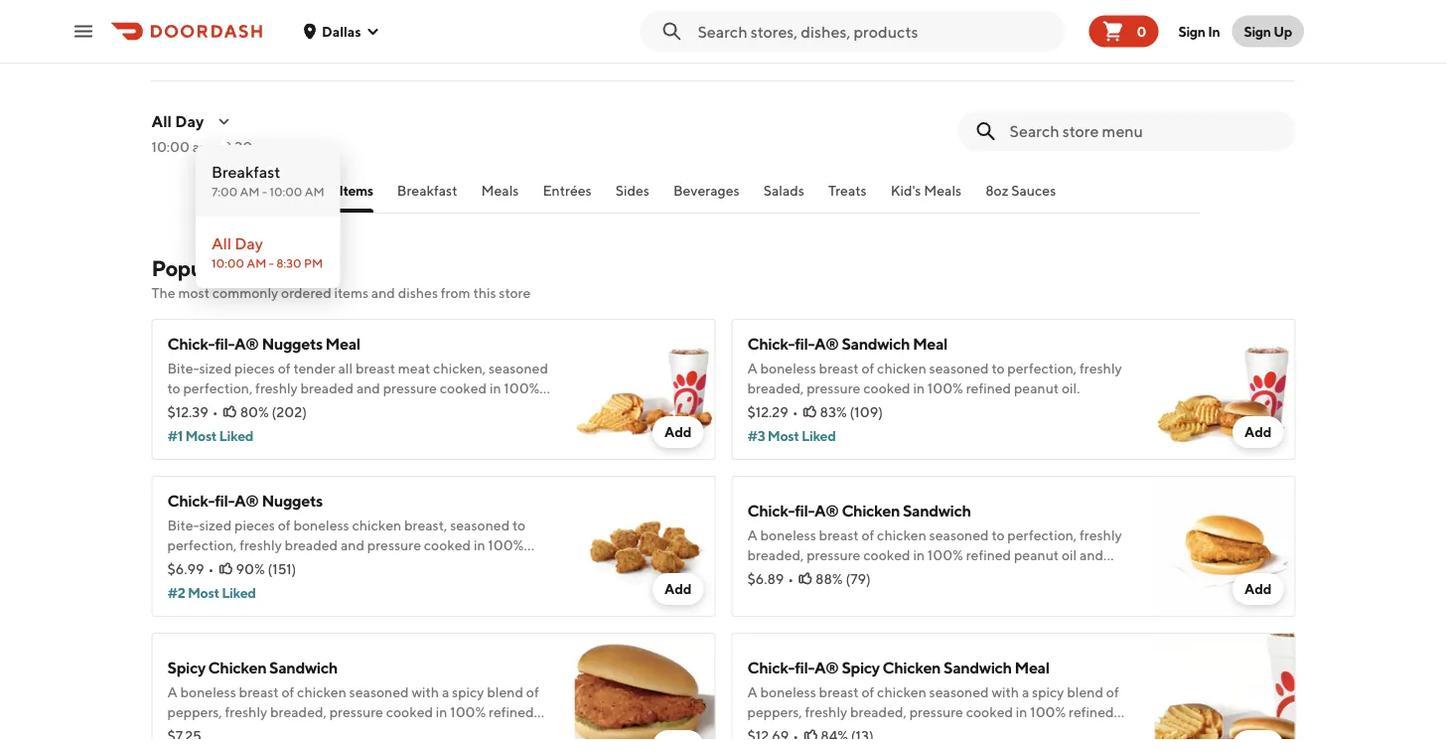 Task type: vqa. For each thing, say whether or not it's contained in the screenshot.


Task type: describe. For each thing, give the bounding box(es) containing it.
10:00 inside all day 10:00 am - 8:30 pm
[[212, 256, 244, 270]]

dill
[[992, 567, 1012, 583]]

chick-fil-a® chicken sandwich a boneless breast of chicken seasoned to perfection, freshly breaded, pressure cooked in 100% refined peanut oil and served on a toasted, buttered bun with dill pickle chips. also available on a multigrain bun.
[[748, 501, 1123, 603]]

chick-fil-a® chicken sandwich image
[[1155, 476, 1296, 617]]

8-
[[360, 400, 374, 416]]

cooked inside chick-fil-a® sandwich meal a boneless breast of chicken seasoned to perfection, freshly breaded, pressure cooked in 100% refined peanut oil.
[[864, 380, 911, 397]]

freshly inside chick-fil-a® spicy chicken sandwich meal a boneless breast of chicken seasoned with a spicy blend of peppers, freshly breaded, pressure cooked in 100% refined peanut oil and served on a toasted, buttered bun with di
[[805, 704, 848, 720]]

breakfast button
[[397, 181, 458, 213]]

dipping inside "chick-fil-a® nuggets bite-sized pieces of boneless chicken breast, seasoned to perfection, freshly breaded and pressure cooked in 100% refined peanut oil. available with choice of dipping sauce."
[[436, 557, 485, 573]]

item for 890+ people recently ordered this item
[[771, 19, 799, 36]]

popular for popular items the most commonly ordered items and dishes from this store
[[152, 255, 227, 281]]

sandwich inside chick-fil-a® sandwich meal a boneless breast of chicken seasoned to perfection, freshly breaded, pressure cooked in 100% refined peanut oil.
[[842, 334, 910, 353]]

popular items
[[289, 182, 374, 199]]

with inside chick-fil-a® chicken sandwich a boneless breast of chicken seasoned to perfection, freshly breaded, pressure cooked in 100% refined peanut oil and served on a toasted, buttered bun with dill pickle chips. also available on a multigrain bun.
[[962, 567, 990, 583]]

sized inside "chick-fil-a® nuggets bite-sized pieces of boneless chicken breast, seasoned to perfection, freshly breaded and pressure cooked in 100% refined peanut oil. available with choice of dipping sauce."
[[199, 517, 232, 534]]

entrées
[[167, 420, 215, 436]]

peanut inside chick-fil-a® spicy chicken sandwich meal a boneless breast of chicken seasoned with a spicy blend of peppers, freshly breaded, pressure cooked in 100% refined peanut oil and served on a toasted, buttered bun with di
[[748, 724, 793, 740]]

add for chick-fil-a® sandwich meal
[[1245, 424, 1273, 440]]

#2
[[167, 585, 185, 601]]

perfection, inside chick-fil-a® chicken sandwich a boneless breast of chicken seasoned to perfection, freshly breaded, pressure cooked in 100% refined peanut oil and served on a toasted, buttered bun with dill pickle chips. also available on a multigrain bun.
[[1008, 527, 1077, 544]]

menu
[[737, 699, 780, 718]]

83% (109)
[[820, 404, 883, 420]]

most for chick-fil-a® nuggets meal
[[185, 428, 217, 444]]

multigrain
[[836, 587, 900, 603]]

breast inside chick-fil-a® chicken sandwich a boneless breast of chicken seasoned to perfection, freshly breaded, pressure cooked in 100% refined peanut oil and served on a toasted, buttered bun with dill pickle chips. also available on a multigrain bun.
[[819, 527, 859, 544]]

pressure inside "chick-fil-a® nuggets bite-sized pieces of boneless chicken breast, seasoned to perfection, freshly breaded and pressure cooked in 100% refined peanut oil. available with choice of dipping sauce."
[[367, 537, 421, 554]]

dallas
[[322, 23, 361, 39]]

oil. inside chick-fil-a® sandwich meal a boneless breast of chicken seasoned to perfection, freshly breaded, pressure cooked in 100% refined peanut oil.
[[1062, 380, 1081, 397]]

open menu image
[[72, 19, 95, 43]]

refined inside chick-fil-a® nuggets meal bite-sized pieces of tender all breast meat chicken, seasoned to perfection, freshly breaded and pressure cooked in 100% refined peanut oil. available in 8-count, 12-count, or 30-count entrées with choice of dipping sauce.
[[167, 400, 213, 416]]

(151)
[[268, 561, 297, 577]]

fil- for chick-fil-a® sandwich meal
[[795, 334, 815, 353]]

peanut inside chick-fil-a® sandwich meal a boneless breast of chicken seasoned to perfection, freshly breaded, pressure cooked in 100% refined peanut oil.
[[1015, 380, 1060, 397]]

treats button
[[829, 181, 867, 213]]

880+
[[944, 19, 977, 36]]

boneless inside spicy chicken sandwich a boneless breast of chicken seasoned with a spicy blend of peppers, freshly breaded, pressure cooked in 100% refined peanut oil and served on a toasted, buttered bun with di
[[180, 684, 236, 701]]

boneless inside chick-fil-a® sandwich meal a boneless breast of chicken seasoned to perfection, freshly breaded, pressure cooked in 100% refined peanut oil.
[[761, 360, 817, 377]]

sauce. inside chick-fil-a® nuggets meal bite-sized pieces of tender all breast meat chicken, seasoned to perfection, freshly breaded and pressure cooked in 100% refined peanut oil. available in 8-count, 12-count, or 30-count entrées with choice of dipping sauce.
[[360, 420, 399, 436]]

the
[[152, 285, 175, 301]]

store
[[499, 285, 531, 301]]

and inside spicy chicken sandwich a boneless breast of chicken seasoned with a spicy blend of peppers, freshly breaded, pressure cooked in 100% refined peanut oil and served on a toasted, buttered bun with di
[[233, 724, 257, 740]]

#1
[[167, 428, 183, 444]]

• for chick-fil-a® sandwich meal
[[793, 404, 799, 420]]

served inside chick-fil-a® spicy chicken sandwich meal a boneless breast of chicken seasoned with a spicy blend of peppers, freshly breaded, pressure cooked in 100% refined peanut oil and served on a toasted, buttered bun with di
[[840, 724, 883, 740]]

all for all day
[[152, 112, 172, 131]]

in inside "chick-fil-a® nuggets bite-sized pieces of boneless chicken breast, seasoned to perfection, freshly breaded and pressure cooked in 100% refined peanut oil. available with choice of dipping sauce."
[[474, 537, 486, 554]]

cooked inside chick-fil-a® chicken sandwich a boneless breast of chicken seasoned to perfection, freshly breaded, pressure cooked in 100% refined peanut oil and served on a toasted, buttered bun with dill pickle chips. also available on a multigrain bun.
[[864, 547, 911, 563]]

$12.39 •
[[167, 404, 218, 420]]

pressure inside chick-fil-a® chicken sandwich a boneless breast of chicken seasoned to perfection, freshly breaded, pressure cooked in 100% refined peanut oil and served on a toasted, buttered bun with dill pickle chips. also available on a multigrain bun.
[[807, 547, 861, 563]]

dishes
[[398, 285, 438, 301]]

in inside chick-fil-a® spicy chicken sandwich meal a boneless breast of chicken seasoned with a spicy blend of peppers, freshly breaded, pressure cooked in 100% refined peanut oil and served on a toasted, buttered bun with di
[[1016, 704, 1028, 720]]

peanut inside chick-fil-a® nuggets meal bite-sized pieces of tender all breast meat chicken, seasoned to perfection, freshly breaded and pressure cooked in 100% refined peanut oil. available in 8-count, 12-count, or 30-count entrées with choice of dipping sauce.
[[215, 400, 260, 416]]

breaded, inside chick-fil-a® spicy chicken sandwich meal a boneless breast of chicken seasoned with a spicy blend of peppers, freshly breaded, pressure cooked in 100% refined peanut oil and served on a toasted, buttered bun with di
[[851, 704, 907, 720]]

100% inside chick-fil-a® nuggets meal bite-sized pieces of tender all breast meat chicken, seasoned to perfection, freshly breaded and pressure cooked in 100% refined peanut oil. available in 8-count, 12-count, or 30-count entrées with choice of dipping sauce.
[[504, 380, 540, 397]]

(79)
[[846, 571, 871, 587]]

all day
[[152, 112, 204, 131]]

• for chick-fil-a® nuggets
[[208, 561, 214, 577]]

item for 1,200+ people recently ordered this item
[[391, 19, 419, 36]]

kid's meals button
[[891, 181, 962, 213]]

88% (79)
[[816, 571, 871, 587]]

liked for chick-fil-a® nuggets
[[222, 585, 256, 601]]

#1 most liked
[[167, 428, 253, 444]]

890+ people recently ordered this item
[[554, 19, 799, 36]]

popular for popular items
[[289, 182, 337, 199]]

nuggets for chick-fil-a® nuggets meal
[[262, 334, 323, 353]]

in inside chick-fil-a® sandwich meal a boneless breast of chicken seasoned to perfection, freshly breaded, pressure cooked in 100% refined peanut oil.
[[914, 380, 925, 397]]

choice inside chick-fil-a® nuggets meal bite-sized pieces of tender all breast meat chicken, seasoned to perfection, freshly breaded and pressure cooked in 100% refined peanut oil. available in 8-count, 12-count, or 30-count entrées with choice of dipping sauce.
[[248, 420, 290, 436]]

on inside chick-fil-a® spicy chicken sandwich meal a boneless breast of chicken seasoned with a spicy blend of peppers, freshly breaded, pressure cooked in 100% refined peanut oil and served on a toasted, buttered bun with di
[[885, 724, 902, 740]]

30-
[[495, 400, 519, 416]]

peppers, inside spicy chicken sandwich a boneless breast of chicken seasoned with a spicy blend of peppers, freshly breaded, pressure cooked in 100% refined peanut oil and served on a toasted, buttered bun with di
[[167, 704, 222, 720]]

chick-fil-a® nuggets image
[[575, 476, 716, 617]]

kid's
[[891, 182, 922, 199]]

liked for chick-fil-a® nuggets meal
[[219, 428, 253, 444]]

ordered for 890+ people recently ordered this item
[[692, 19, 742, 36]]

• for chick-fil-a® chicken sandwich
[[788, 571, 794, 587]]

and inside popular items the most commonly ordered items and dishes from this store
[[372, 285, 395, 301]]

add for chick-fil-a® chicken sandwich
[[1245, 581, 1273, 597]]

served inside spicy chicken sandwich a boneless breast of chicken seasoned with a spicy blend of peppers, freshly breaded, pressure cooked in 100% refined peanut oil and served on a toasted, buttered bun with di
[[260, 724, 302, 740]]

0 horizontal spatial 10:00
[[152, 139, 190, 155]]

cooked inside chick-fil-a® nuggets meal bite-sized pieces of tender all breast meat chicken, seasoned to perfection, freshly breaded and pressure cooked in 100% refined peanut oil. available in 8-count, 12-count, or 30-count entrées with choice of dipping sauce.
[[440, 380, 487, 397]]

meals button
[[481, 181, 519, 213]]

toasted, inside chick-fil-a® chicken sandwich a boneless breast of chicken seasoned to perfection, freshly breaded, pressure cooked in 100% refined peanut oil and served on a toasted, buttered bun with dill pickle chips. also available on a multigrain bun.
[[822, 567, 873, 583]]

chicken inside spicy chicken sandwich a boneless breast of chicken seasoned with a spicy blend of peppers, freshly breaded, pressure cooked in 100% refined peanut oil and served on a toasted, buttered bun with di
[[297, 684, 347, 701]]

from
[[441, 285, 471, 301]]

90%
[[236, 561, 265, 577]]

am up pm
[[305, 185, 325, 199]]

this inside popular items the most commonly ordered items and dishes from this store
[[473, 285, 496, 301]]

seasoned inside chick-fil-a® chicken sandwich a boneless breast of chicken seasoned to perfection, freshly breaded, pressure cooked in 100% refined peanut oil and served on a toasted, buttered bun with dill pickle chips. also available on a multigrain bun.
[[930, 527, 989, 544]]

cooked inside "chick-fil-a® nuggets bite-sized pieces of boneless chicken breast, seasoned to perfection, freshly breaded and pressure cooked in 100% refined peanut oil. available with choice of dipping sauce."
[[424, 537, 471, 554]]

8oz
[[986, 182, 1009, 199]]

a® for chick-fil-a® sandwich meal
[[815, 334, 839, 353]]

0
[[1137, 23, 1147, 39]]

of inside chick-fil-a® sandwich meal a boneless breast of chicken seasoned to perfection, freshly breaded, pressure cooked in 100% refined peanut oil.
[[862, 360, 875, 377]]

count
[[519, 400, 556, 416]]

popular items the most commonly ordered items and dishes from this store
[[152, 255, 531, 301]]

meal for chick-fil-a® sandwich meal
[[913, 334, 948, 353]]

1,200+ people recently ordered this item
[[164, 19, 419, 36]]

this for 880+ people recently ordered this item
[[1135, 19, 1158, 36]]

seasoned inside spicy chicken sandwich a boneless breast of chicken seasoned with a spicy blend of peppers, freshly breaded, pressure cooked in 100% refined peanut oil and served on a toasted, buttered bun with di
[[349, 684, 409, 701]]

salads
[[764, 182, 805, 199]]

100% inside chick-fil-a® chicken sandwich a boneless breast of chicken seasoned to perfection, freshly breaded, pressure cooked in 100% refined peanut oil and served on a toasted, buttered bun with dill pickle chips. also available on a multigrain bun.
[[928, 547, 964, 563]]

breast inside chick-fil-a® nuggets meal bite-sized pieces of tender all breast meat chicken, seasoned to perfection, freshly breaded and pressure cooked in 100% refined peanut oil. available in 8-count, 12-count, or 30-count entrées with choice of dipping sauce.
[[356, 360, 395, 377]]

add button for chick-fil-a® nuggets meal
[[653, 416, 704, 448]]

2 count, from the left
[[436, 400, 477, 416]]

people for 880+
[[980, 19, 1024, 36]]

1,200+
[[164, 19, 208, 36]]

#3
[[748, 428, 766, 444]]

choice inside "chick-fil-a® nuggets bite-sized pieces of boneless chicken breast, seasoned to perfection, freshly breaded and pressure cooked in 100% refined peanut oil. available with choice of dipping sauce."
[[376, 557, 418, 573]]

a inside spicy chicken sandwich a boneless breast of chicken seasoned with a spicy blend of peppers, freshly breaded, pressure cooked in 100% refined peanut oil and served on a toasted, buttered bun with di
[[167, 684, 178, 701]]

boneless inside chick-fil-a® spicy chicken sandwich meal a boneless breast of chicken seasoned with a spicy blend of peppers, freshly breaded, pressure cooked in 100% refined peanut oil and served on a toasted, buttered bun with di
[[761, 684, 817, 701]]

(109)
[[850, 404, 883, 420]]

sandwich inside spicy chicken sandwich a boneless breast of chicken seasoned with a spicy blend of peppers, freshly breaded, pressure cooked in 100% refined peanut oil and served on a toasted, buttered bun with di
[[269, 658, 338, 677]]

meat
[[398, 360, 431, 377]]

buttered inside chick-fil-a® spicy chicken sandwich meal a boneless breast of chicken seasoned with a spicy blend of peppers, freshly breaded, pressure cooked in 100% refined peanut oil and served on a toasted, buttered bun with di
[[968, 724, 1024, 740]]

oil inside chick-fil-a® spicy chicken sandwich meal a boneless breast of chicken seasoned with a spicy blend of peppers, freshly breaded, pressure cooked in 100% refined peanut oil and served on a toasted, buttered bun with di
[[796, 724, 811, 740]]

890+
[[554, 19, 588, 36]]

chicken for nuggets
[[352, 517, 402, 534]]

chick-fil-a® sandwich meal a boneless breast of chicken seasoned to perfection, freshly breaded, pressure cooked in 100% refined peanut oil.
[[748, 334, 1123, 397]]

$12.29 •
[[748, 404, 799, 420]]

$6.99
[[167, 561, 204, 577]]

breakfast 7:00 am - 10:00 am
[[212, 162, 325, 199]]

a inside chick-fil-a® spicy chicken sandwich meal a boneless breast of chicken seasoned with a spicy blend of peppers, freshly breaded, pressure cooked in 100% refined peanut oil and served on a toasted, buttered bun with di
[[748, 684, 758, 701]]

available
[[748, 587, 804, 603]]

• for chick-fil-a® nuggets meal
[[212, 404, 218, 420]]

breaded inside chick-fil-a® nuggets meal bite-sized pieces of tender all breast meat chicken, seasoned to perfection, freshly breaded and pressure cooked in 100% refined peanut oil. available in 8-count, 12-count, or 30-count entrées with choice of dipping sauce.
[[301, 380, 354, 397]]

$6.99 •
[[167, 561, 214, 577]]

chicken for sandwich
[[878, 360, 927, 377]]

cooked inside chick-fil-a® spicy chicken sandwich meal a boneless breast of chicken seasoned with a spicy blend of peppers, freshly breaded, pressure cooked in 100% refined peanut oil and served on a toasted, buttered bun with di
[[967, 704, 1014, 720]]

chick- inside chick-fil-a® spicy chicken sandwich meal a boneless breast of chicken seasoned with a spicy blend of peppers, freshly breaded, pressure cooked in 100% refined peanut oil and served on a toasted, buttered bun with di
[[748, 658, 795, 677]]

fil- for chick-fil-a® nuggets meal
[[215, 334, 234, 353]]

$12.29
[[748, 404, 789, 420]]

tender
[[294, 360, 336, 377]]

meal inside chick-fil-a® spicy chicken sandwich meal a boneless breast of chicken seasoned with a spicy blend of peppers, freshly breaded, pressure cooked in 100% refined peanut oil and served on a toasted, buttered bun with di
[[1015, 658, 1050, 677]]

spicy inside chick-fil-a® spicy chicken sandwich meal a boneless breast of chicken seasoned with a spicy blend of peppers, freshly breaded, pressure cooked in 100% refined peanut oil and served on a toasted, buttered bun with di
[[1033, 684, 1065, 701]]

in inside spicy chicken sandwich a boneless breast of chicken seasoned with a spicy blend of peppers, freshly breaded, pressure cooked in 100% refined peanut oil and served on a toasted, buttered bun with di
[[436, 704, 448, 720]]

freshly inside chick-fil-a® sandwich meal a boneless breast of chicken seasoned to perfection, freshly breaded, pressure cooked in 100% refined peanut oil.
[[1080, 360, 1123, 377]]

of inside chick-fil-a® chicken sandwich a boneless breast of chicken seasoned to perfection, freshly breaded, pressure cooked in 100% refined peanut oil and served on a toasted, buttered bun with dill pickle chips. also available on a multigrain bun.
[[862, 527, 875, 544]]

10:00 am - 8:30 pm
[[152, 139, 276, 155]]

all
[[338, 360, 353, 377]]

refined inside chick-fil-a® chicken sandwich a boneless breast of chicken seasoned to perfection, freshly breaded, pressure cooked in 100% refined peanut oil and served on a toasted, buttered bun with dill pickle chips. also available on a multigrain bun.
[[967, 547, 1012, 563]]

(202)
[[272, 404, 307, 420]]

bun inside chick-fil-a® spicy chicken sandwich meal a boneless breast of chicken seasoned with a spicy blend of peppers, freshly breaded, pressure cooked in 100% refined peanut oil and served on a toasted, buttered bun with di
[[1027, 724, 1052, 740]]

chicken,
[[433, 360, 486, 377]]

12-
[[417, 400, 436, 416]]

or
[[479, 400, 492, 416]]

and inside chick-fil-a® chicken sandwich a boneless breast of chicken seasoned to perfection, freshly breaded, pressure cooked in 100% refined peanut oil and served on a toasted, buttered bun with dill pickle chips. also available on a multigrain bun.
[[1080, 547, 1104, 563]]

oil inside chick-fil-a® chicken sandwich a boneless breast of chicken seasoned to perfection, freshly breaded, pressure cooked in 100% refined peanut oil and served on a toasted, buttered bun with dill pickle chips. also available on a multigrain bun.
[[1062, 547, 1077, 563]]

recently for 890+
[[637, 19, 689, 36]]

a® inside chick-fil-a® spicy chicken sandwich meal a boneless breast of chicken seasoned with a spicy blend of peppers, freshly breaded, pressure cooked in 100% refined peanut oil and served on a toasted, buttered bun with di
[[815, 658, 839, 677]]

none radio containing breakfast
[[196, 145, 341, 217]]

a® for chick-fil-a® nuggets meal
[[234, 334, 259, 353]]

fil- for chick-fil-a® nuggets
[[215, 491, 234, 510]]

to inside chick-fil-a® sandwich meal a boneless breast of chicken seasoned to perfection, freshly breaded, pressure cooked in 100% refined peanut oil.
[[992, 360, 1005, 377]]

boneless inside "chick-fil-a® nuggets bite-sized pieces of boneless chicken breast, seasoned to perfection, freshly breaded and pressure cooked in 100% refined peanut oil. available with choice of dipping sauce."
[[294, 517, 350, 534]]

spicy chicken sandwich a boneless breast of chicken seasoned with a spicy blend of peppers, freshly breaded, pressure cooked in 100% refined peanut oil and served on a toasted, buttered bun with di
[[167, 658, 539, 740]]

10:00 inside breakfast 7:00 am - 10:00 am
[[270, 185, 302, 199]]

most for chick-fil-a® nuggets
[[188, 585, 219, 601]]

bun inside spicy chicken sandwich a boneless breast of chicken seasoned with a spicy blend of peppers, freshly breaded, pressure cooked in 100% refined peanut oil and served on a toasted, buttered bun with di
[[447, 724, 471, 740]]

pickle
[[1014, 567, 1052, 583]]

liked for chick-fil-a® sandwich meal
[[802, 428, 836, 444]]

day for all day
[[175, 112, 204, 131]]

a® for chick-fil-a® nuggets
[[234, 491, 259, 510]]

pm
[[255, 139, 276, 155]]

spicy inside spicy chicken sandwich a boneless breast of chicken seasoned with a spicy blend of peppers, freshly breaded, pressure cooked in 100% refined peanut oil and served on a toasted, buttered bun with di
[[167, 658, 206, 677]]

also
[[1094, 567, 1122, 583]]

$6.89
[[748, 571, 784, 587]]

chips.
[[1055, 567, 1092, 583]]

80%
[[240, 404, 269, 420]]

view menu button
[[657, 689, 791, 728]]

88%
[[816, 571, 843, 587]]

chick-fil-a® nuggets meal image
[[575, 319, 716, 460]]

Item Search search field
[[1010, 120, 1280, 142]]

seasoned inside chick-fil-a® spicy chicken sandwich meal a boneless breast of chicken seasoned with a spicy blend of peppers, freshly breaded, pressure cooked in 100% refined peanut oil and served on a toasted, buttered bun with di
[[930, 684, 989, 701]]

pm
[[304, 256, 323, 270]]

and inside "chick-fil-a® nuggets bite-sized pieces of boneless chicken breast, seasoned to perfection, freshly breaded and pressure cooked in 100% refined peanut oil. available with choice of dipping sauce."
[[341, 537, 365, 554]]

#2 most liked
[[167, 585, 256, 601]]

items
[[334, 285, 369, 301]]

chicken for chicken
[[878, 527, 927, 544]]

sign up link
[[1233, 15, 1305, 47]]



Task type: locate. For each thing, give the bounding box(es) containing it.
1 horizontal spatial day
[[235, 234, 263, 253]]

oil inside spicy chicken sandwich a boneless breast of chicken seasoned with a spicy blend of peppers, freshly breaded, pressure cooked in 100% refined peanut oil and served on a toasted, buttered bun with di
[[215, 724, 230, 740]]

$12.39
[[167, 404, 208, 420]]

1 blend from the left
[[487, 684, 524, 701]]

1 horizontal spatial blend
[[1068, 684, 1104, 701]]

10:00
[[152, 139, 190, 155], [270, 185, 302, 199], [212, 256, 244, 270]]

to inside chick-fil-a® chicken sandwich a boneless breast of chicken seasoned to perfection, freshly breaded, pressure cooked in 100% refined peanut oil and served on a toasted, buttered bun with dill pickle chips. also available on a multigrain bun.
[[992, 527, 1005, 544]]

0 horizontal spatial sign
[[1179, 23, 1206, 39]]

a® down commonly at the top
[[234, 334, 259, 353]]

fil- down available
[[795, 658, 815, 677]]

fil- down #1 most liked
[[215, 491, 234, 510]]

0 horizontal spatial sauce.
[[360, 420, 399, 436]]

sauces
[[1012, 182, 1057, 199]]

in
[[490, 380, 501, 397], [914, 380, 925, 397], [346, 400, 357, 416], [474, 537, 486, 554], [914, 547, 925, 563], [436, 704, 448, 720], [1016, 704, 1028, 720]]

people inside 890+ people recently ordered this item button
[[591, 19, 635, 36]]

chick- down #1
[[167, 491, 215, 510]]

1 vertical spatial nuggets
[[262, 491, 323, 510]]

people right 1,200+
[[211, 19, 255, 36]]

refined inside chick-fil-a® spicy chicken sandwich meal a boneless breast of chicken seasoned with a spicy blend of peppers, freshly breaded, pressure cooked in 100% refined peanut oil and served on a toasted, buttered bun with di
[[1069, 704, 1115, 720]]

blend inside spicy chicken sandwich a boneless breast of chicken seasoned with a spicy blend of peppers, freshly breaded, pressure cooked in 100% refined peanut oil and served on a toasted, buttered bun with di
[[487, 684, 524, 701]]

80% (202)
[[240, 404, 307, 420]]

0 vertical spatial popular
[[289, 182, 337, 199]]

1 bite- from the top
[[167, 360, 199, 377]]

bite- inside "chick-fil-a® nuggets bite-sized pieces of boneless chicken breast, seasoned to perfection, freshly breaded and pressure cooked in 100% refined peanut oil. available with choice of dipping sauce."
[[167, 517, 199, 534]]

1 vertical spatial bite-
[[167, 517, 199, 534]]

freshly inside spicy chicken sandwich a boneless breast of chicken seasoned with a spicy blend of peppers, freshly breaded, pressure cooked in 100% refined peanut oil and served on a toasted, buttered bun with di
[[225, 704, 267, 720]]

chick- for chick-fil-a® sandwich meal
[[748, 334, 795, 353]]

0 horizontal spatial 8:30
[[223, 139, 253, 155]]

meal inside chick-fil-a® nuggets meal bite-sized pieces of tender all breast meat chicken, seasoned to perfection, freshly breaded and pressure cooked in 100% refined peanut oil. available in 8-count, 12-count, or 30-count entrées with choice of dipping sauce.
[[326, 334, 360, 353]]

recently right '890+'
[[637, 19, 689, 36]]

sized
[[199, 360, 232, 377], [199, 517, 232, 534]]

880+ people recently ordered this item button
[[932, 0, 1299, 50]]

0 vertical spatial day
[[175, 112, 204, 131]]

oil.
[[1062, 380, 1081, 397], [263, 400, 282, 416], [263, 557, 282, 573]]

0 horizontal spatial all
[[152, 112, 172, 131]]

meals right kid's
[[924, 182, 962, 199]]

1 recently from the left
[[258, 19, 309, 36]]

0 horizontal spatial popular
[[152, 255, 227, 281]]

890+ people recently ordered this item button
[[542, 0, 910, 50]]

2 horizontal spatial item
[[1160, 19, 1189, 36]]

up
[[1274, 23, 1293, 39]]

add button for chick-fil-a® sandwich meal
[[1233, 416, 1284, 448]]

available down tender
[[284, 400, 343, 416]]

chick- down most
[[167, 334, 215, 353]]

most for chick-fil-a® sandwich meal
[[768, 428, 800, 444]]

meals left entrées
[[481, 182, 519, 199]]

2 horizontal spatial toasted,
[[914, 724, 965, 740]]

1 vertical spatial 8:30
[[276, 256, 302, 270]]

in inside chick-fil-a® chicken sandwich a boneless breast of chicken seasoned to perfection, freshly breaded, pressure cooked in 100% refined peanut oil and served on a toasted, buttered bun with dill pickle chips. also available on a multigrain bun.
[[914, 547, 925, 563]]

2 recently from the left
[[637, 19, 689, 36]]

blend
[[487, 684, 524, 701], [1068, 684, 1104, 701]]

refined inside spicy chicken sandwich a boneless breast of chicken seasoned with a spicy blend of peppers, freshly breaded, pressure cooked in 100% refined peanut oil and served on a toasted, buttered bun with di
[[489, 704, 534, 720]]

sign
[[1179, 23, 1206, 39], [1245, 23, 1272, 39]]

commonly
[[212, 285, 279, 301]]

1 horizontal spatial sauce.
[[487, 557, 527, 573]]

1 horizontal spatial peppers,
[[748, 704, 803, 720]]

pieces inside "chick-fil-a® nuggets bite-sized pieces of boneless chicken breast, seasoned to perfection, freshly breaded and pressure cooked in 100% refined peanut oil. available with choice of dipping sauce."
[[235, 517, 275, 534]]

8:30
[[223, 139, 253, 155], [276, 256, 302, 270]]

add for chick-fil-a® nuggets meal
[[665, 424, 692, 440]]

1 item from the left
[[391, 19, 419, 36]]

1 meals from the left
[[481, 182, 519, 199]]

with inside chick-fil-a® nuggets meal bite-sized pieces of tender all breast meat chicken, seasoned to perfection, freshly breaded and pressure cooked in 100% refined peanut oil. available in 8-count, 12-count, or 30-count entrées with choice of dipping sauce.
[[218, 420, 245, 436]]

2 people from the left
[[591, 19, 635, 36]]

3 people from the left
[[980, 19, 1024, 36]]

2 sign from the left
[[1245, 23, 1272, 39]]

2 vertical spatial -
[[269, 256, 274, 270]]

1 horizontal spatial recently
[[637, 19, 689, 36]]

meals inside 'kid's meals' button
[[924, 182, 962, 199]]

2 peppers, from the left
[[748, 704, 803, 720]]

am
[[193, 139, 212, 155]]

dipping
[[309, 420, 357, 436], [436, 557, 485, 573]]

most down $6.99 •
[[188, 585, 219, 601]]

sandwich inside chick-fil-a® spicy chicken sandwich meal a boneless breast of chicken seasoned with a spicy blend of peppers, freshly breaded, pressure cooked in 100% refined peanut oil and served on a toasted, buttered bun with di
[[944, 658, 1012, 677]]

all day 10:00 am - 8:30 pm
[[212, 234, 323, 270]]

meal for chick-fil-a® nuggets meal
[[326, 334, 360, 353]]

bite- up $12.39
[[167, 360, 199, 377]]

chick- up menu
[[748, 658, 795, 677]]

2 item from the left
[[771, 19, 799, 36]]

seasoned inside chick-fil-a® nuggets meal bite-sized pieces of tender all breast meat chicken, seasoned to perfection, freshly breaded and pressure cooked in 100% refined peanut oil. available in 8-count, 12-count, or 30-count entrées with choice of dipping sauce.
[[489, 360, 549, 377]]

a® inside chick-fil-a® chicken sandwich a boneless breast of chicken seasoned to perfection, freshly breaded, pressure cooked in 100% refined peanut oil and served on a toasted, buttered bun with dill pickle chips. also available on a multigrain bun.
[[815, 501, 839, 520]]

liked down 83%
[[802, 428, 836, 444]]

add
[[665, 424, 692, 440], [1245, 424, 1273, 440], [665, 581, 692, 597], [1245, 581, 1273, 597]]

freshly inside "chick-fil-a® nuggets bite-sized pieces of boneless chicken breast, seasoned to perfection, freshly breaded and pressure cooked in 100% refined peanut oil. available with choice of dipping sauce."
[[240, 537, 282, 554]]

breakfast inside breakfast 7:00 am - 10:00 am
[[212, 162, 281, 181]]

chick- inside chick-fil-a® sandwich meal a boneless breast of chicken seasoned to perfection, freshly breaded, pressure cooked in 100% refined peanut oil.
[[748, 334, 795, 353]]

recently left 0 'button'
[[1027, 19, 1079, 36]]

chicken inside spicy chicken sandwich a boneless breast of chicken seasoned with a spicy blend of peppers, freshly breaded, pressure cooked in 100% refined peanut oil and served on a toasted, buttered bun with di
[[208, 658, 267, 677]]

chick-fil-a® sandwich meal image
[[1155, 319, 1296, 460]]

breast,
[[404, 517, 448, 534]]

0 horizontal spatial meal
[[326, 334, 360, 353]]

sandwich inside chick-fil-a® chicken sandwich a boneless breast of chicken seasoned to perfection, freshly breaded, pressure cooked in 100% refined peanut oil and served on a toasted, buttered bun with dill pickle chips. also available on a multigrain bun.
[[903, 501, 971, 520]]

chick-fil-a® nuggets bite-sized pieces of boneless chicken breast, seasoned to perfection, freshly breaded and pressure cooked in 100% refined peanut oil. available with choice of dipping sauce.
[[167, 491, 527, 573]]

0 vertical spatial items
[[339, 182, 374, 199]]

0 vertical spatial pieces
[[235, 360, 275, 377]]

2 horizontal spatial -
[[269, 256, 274, 270]]

1 vertical spatial pieces
[[235, 517, 275, 534]]

pressure inside chick-fil-a® spicy chicken sandwich meal a boneless breast of chicken seasoned with a spicy blend of peppers, freshly breaded, pressure cooked in 100% refined peanut oil and served on a toasted, buttered bun with di
[[910, 704, 964, 720]]

freshly inside chick-fil-a® chicken sandwich a boneless breast of chicken seasoned to perfection, freshly breaded, pressure cooked in 100% refined peanut oil and served on a toasted, buttered bun with dill pickle chips. also available on a multigrain bun.
[[1080, 527, 1123, 544]]

peppers, inside chick-fil-a® spicy chicken sandwich meal a boneless breast of chicken seasoned with a spicy blend of peppers, freshly breaded, pressure cooked in 100% refined peanut oil and served on a toasted, buttered bun with di
[[748, 704, 803, 720]]

1 vertical spatial items
[[231, 255, 285, 281]]

nuggets inside chick-fil-a® nuggets meal bite-sized pieces of tender all breast meat chicken, seasoned to perfection, freshly breaded and pressure cooked in 100% refined peanut oil. available in 8-count, 12-count, or 30-count entrées with choice of dipping sauce.
[[262, 334, 323, 353]]

pieces up 80%
[[235, 360, 275, 377]]

option group containing breakfast
[[196, 145, 341, 288]]

bun.
[[903, 587, 931, 603]]

1 vertical spatial choice
[[376, 557, 418, 573]]

pressure inside chick-fil-a® sandwich meal a boneless breast of chicken seasoned to perfection, freshly breaded, pressure cooked in 100% refined peanut oil.
[[807, 380, 861, 397]]

- right 7:00
[[262, 185, 267, 199]]

bite-
[[167, 360, 199, 377], [167, 517, 199, 534]]

2 horizontal spatial 10:00
[[270, 185, 302, 199]]

am up commonly at the top
[[247, 256, 267, 270]]

items for popular items
[[339, 182, 374, 199]]

fil- inside chick-fil-a® spicy chicken sandwich meal a boneless breast of chicken seasoned with a spicy blend of peppers, freshly breaded, pressure cooked in 100% refined peanut oil and served on a toasted, buttered bun with di
[[795, 658, 815, 677]]

1 horizontal spatial popular
[[289, 182, 337, 199]]

2 horizontal spatial meal
[[1015, 658, 1050, 677]]

add for chick-fil-a® nuggets
[[665, 581, 692, 597]]

1 horizontal spatial buttered
[[876, 567, 932, 583]]

breakfast for breakfast 7:00 am - 10:00 am
[[212, 162, 281, 181]]

peppers,
[[167, 704, 222, 720], [748, 704, 803, 720]]

sized up $6.99 •
[[199, 517, 232, 534]]

a®
[[234, 334, 259, 353], [815, 334, 839, 353], [234, 491, 259, 510], [815, 501, 839, 520], [815, 658, 839, 677]]

0 horizontal spatial buttered
[[388, 724, 444, 740]]

oil. inside chick-fil-a® nuggets meal bite-sized pieces of tender all breast meat chicken, seasoned to perfection, freshly breaded and pressure cooked in 100% refined peanut oil. available in 8-count, 12-count, or 30-count entrées with choice of dipping sauce.
[[263, 400, 282, 416]]

sauce.
[[360, 420, 399, 436], [487, 557, 527, 573]]

1 vertical spatial breakfast
[[397, 182, 458, 199]]

day up commonly at the top
[[235, 234, 263, 253]]

0 horizontal spatial items
[[231, 255, 285, 281]]

perfection, inside chick-fil-a® sandwich meal a boneless breast of chicken seasoned to perfection, freshly breaded, pressure cooked in 100% refined peanut oil.
[[1008, 360, 1077, 377]]

count, left '12-'
[[374, 400, 414, 416]]

None radio
[[196, 145, 341, 217]]

sign for sign in
[[1179, 23, 1206, 39]]

breaded, inside chick-fil-a® sandwich meal a boneless breast of chicken seasoned to perfection, freshly breaded, pressure cooked in 100% refined peanut oil.
[[748, 380, 804, 397]]

0 horizontal spatial toasted,
[[334, 724, 385, 740]]

salads button
[[764, 181, 805, 213]]

0 horizontal spatial choice
[[248, 420, 290, 436]]

toasted, inside spicy chicken sandwich a boneless breast of chicken seasoned with a spicy blend of peppers, freshly breaded, pressure cooked in 100% refined peanut oil and served on a toasted, buttered bun with di
[[334, 724, 385, 740]]

recently left dallas
[[258, 19, 309, 36]]

ordered for 1,200+ people recently ordered this item
[[312, 19, 363, 36]]

fil-
[[215, 334, 234, 353], [795, 334, 815, 353], [215, 491, 234, 510], [795, 501, 815, 520], [795, 658, 815, 677]]

breaded
[[301, 380, 354, 397], [285, 537, 338, 554]]

1 horizontal spatial 8:30
[[276, 256, 302, 270]]

this for 890+ people recently ordered this item
[[745, 19, 768, 36]]

ordered inside popular items the most commonly ordered items and dishes from this store
[[281, 285, 332, 301]]

liked down 90%
[[222, 585, 256, 601]]

880+ people recently ordered this item
[[944, 19, 1189, 36]]

1 horizontal spatial breakfast
[[397, 182, 458, 199]]

on
[[793, 567, 809, 583], [807, 587, 823, 603], [305, 724, 321, 740], [885, 724, 902, 740]]

1 horizontal spatial -
[[262, 185, 267, 199]]

1 horizontal spatial 10:00
[[212, 256, 244, 270]]

2 horizontal spatial people
[[980, 19, 1024, 36]]

none radio containing all day
[[196, 217, 341, 288]]

most down $12.39 •
[[185, 428, 217, 444]]

sign for sign up
[[1245, 23, 1272, 39]]

83%
[[820, 404, 847, 420]]

beverages
[[674, 182, 740, 199]]

nuggets
[[262, 334, 323, 353], [262, 491, 323, 510]]

1 horizontal spatial items
[[339, 182, 374, 199]]

2 horizontal spatial bun
[[1027, 724, 1052, 740]]

- inside all day 10:00 am - 8:30 pm
[[269, 256, 274, 270]]

0 vertical spatial breakfast
[[212, 162, 281, 181]]

perfection, inside "chick-fil-a® nuggets bite-sized pieces of boneless chicken breast, seasoned to perfection, freshly breaded and pressure cooked in 100% refined peanut oil. available with choice of dipping sauce."
[[167, 537, 237, 554]]

chicken up (79)
[[842, 501, 900, 520]]

2 sized from the top
[[199, 517, 232, 534]]

spicy down multigrain
[[842, 658, 880, 677]]

all
[[152, 112, 172, 131], [212, 234, 232, 253]]

nuggets up (151)
[[262, 491, 323, 510]]

peanut inside "chick-fil-a® nuggets bite-sized pieces of boneless chicken breast, seasoned to perfection, freshly breaded and pressure cooked in 100% refined peanut oil. available with choice of dipping sauce."
[[215, 557, 260, 573]]

day for all day 10:00 am - 8:30 pm
[[235, 234, 263, 253]]

0 horizontal spatial recently
[[258, 19, 309, 36]]

all up '10:00 am - 8:30 pm'
[[152, 112, 172, 131]]

ordered for 880+ people recently ordered this item
[[1082, 19, 1132, 36]]

count, left or
[[436, 400, 477, 416]]

0 vertical spatial dipping
[[309, 420, 357, 436]]

add button for chick-fil-a® chicken sandwich
[[1233, 573, 1284, 605]]

0 vertical spatial sized
[[199, 360, 232, 377]]

0 horizontal spatial spicy
[[167, 658, 206, 677]]

2 nuggets from the top
[[262, 491, 323, 510]]

dipping down breast,
[[436, 557, 485, 573]]

8oz sauces
[[986, 182, 1057, 199]]

0 horizontal spatial peppers,
[[167, 704, 222, 720]]

0 vertical spatial breaded
[[301, 380, 354, 397]]

0 horizontal spatial day
[[175, 112, 204, 131]]

a® down multigrain
[[815, 658, 839, 677]]

sides
[[616, 182, 650, 199]]

chicken inside chick-fil-a® chicken sandwich a boneless breast of chicken seasoned to perfection, freshly breaded, pressure cooked in 100% refined peanut oil and served on a toasted, buttered bun with dill pickle chips. also available on a multigrain bun.
[[842, 501, 900, 520]]

sign left 'in'
[[1179, 23, 1206, 39]]

None radio
[[196, 217, 341, 288]]

oil
[[1062, 547, 1077, 563], [215, 724, 230, 740], [796, 724, 811, 740]]

day up the am
[[175, 112, 204, 131]]

to
[[992, 360, 1005, 377], [167, 380, 181, 397], [513, 517, 526, 534], [992, 527, 1005, 544]]

am
[[240, 185, 260, 199], [305, 185, 325, 199], [247, 256, 267, 270]]

1 vertical spatial oil.
[[263, 400, 282, 416]]

2 horizontal spatial recently
[[1027, 19, 1079, 36]]

3 recently from the left
[[1027, 19, 1079, 36]]

100% inside "chick-fil-a® nuggets bite-sized pieces of boneless chicken breast, seasoned to perfection, freshly breaded and pressure cooked in 100% refined peanut oil. available with choice of dipping sauce."
[[488, 537, 524, 554]]

0 horizontal spatial people
[[211, 19, 255, 36]]

1 vertical spatial sized
[[199, 517, 232, 534]]

0 horizontal spatial count,
[[374, 400, 414, 416]]

this for 1,200+ people recently ordered this item
[[365, 19, 388, 36]]

nuggets for chick-fil-a® nuggets
[[262, 491, 323, 510]]

and inside chick-fil-a® spicy chicken sandwich meal a boneless breast of chicken seasoned with a spicy blend of peppers, freshly breaded, pressure cooked in 100% refined peanut oil and served on a toasted, buttered bun with di
[[813, 724, 837, 740]]

2 pieces from the top
[[235, 517, 275, 534]]

0 vertical spatial 8:30
[[223, 139, 253, 155]]

sauce. inside "chick-fil-a® nuggets bite-sized pieces of boneless chicken breast, seasoned to perfection, freshly breaded and pressure cooked in 100% refined peanut oil. available with choice of dipping sauce."
[[487, 557, 527, 573]]

8oz sauces button
[[986, 181, 1057, 213]]

items left breakfast button in the top left of the page
[[339, 182, 374, 199]]

1 vertical spatial 10:00
[[270, 185, 302, 199]]

kid's meals
[[891, 182, 962, 199]]

• up #3 most liked
[[793, 404, 799, 420]]

1 horizontal spatial dipping
[[436, 557, 485, 573]]

1 horizontal spatial oil
[[796, 724, 811, 740]]

• up #1 most liked
[[212, 404, 218, 420]]

dipping right (202) in the left of the page
[[309, 420, 357, 436]]

1 horizontal spatial sign
[[1245, 23, 1272, 39]]

breast
[[356, 360, 395, 377], [819, 360, 859, 377], [819, 527, 859, 544], [239, 684, 279, 701], [819, 684, 859, 701]]

chick-fil-a® spicy chicken sandwich meal a boneless breast of chicken seasoned with a spicy blend of peppers, freshly breaded, pressure cooked in 100% refined peanut oil and served on a toasted, buttered bun with di
[[748, 658, 1120, 740]]

1 spicy from the left
[[167, 658, 206, 677]]

people right the 880+
[[980, 19, 1024, 36]]

chick- inside chick-fil-a® chicken sandwich a boneless breast of chicken seasoned to perfection, freshly breaded, pressure cooked in 100% refined peanut oil and served on a toasted, buttered bun with dill pickle chips. also available on a multigrain bun.
[[748, 501, 795, 520]]

$6.89 •
[[748, 571, 794, 587]]

1 horizontal spatial all
[[212, 234, 232, 253]]

2 spicy from the left
[[1033, 684, 1065, 701]]

am right 7:00
[[240, 185, 260, 199]]

breast inside spicy chicken sandwich a boneless breast of chicken seasoned with a spicy blend of peppers, freshly breaded, pressure cooked in 100% refined peanut oil and served on a toasted, buttered bun with di
[[239, 684, 279, 701]]

with
[[218, 420, 245, 436], [346, 557, 373, 573], [962, 567, 990, 583], [412, 684, 439, 701], [992, 684, 1020, 701], [474, 724, 502, 740], [1054, 724, 1082, 740]]

breakfast up 7:00
[[212, 162, 281, 181]]

2 spicy from the left
[[842, 658, 880, 677]]

0 vertical spatial nuggets
[[262, 334, 323, 353]]

chick-fil-a® nuggets meal bite-sized pieces of tender all breast meat chicken, seasoned to perfection, freshly breaded and pressure cooked in 100% refined peanut oil. available in 8-count, 12-count, or 30-count entrées with choice of dipping sauce.
[[167, 334, 556, 436]]

1 vertical spatial day
[[235, 234, 263, 253]]

toasted,
[[822, 567, 873, 583], [334, 724, 385, 740], [914, 724, 965, 740]]

people right '890+'
[[591, 19, 635, 36]]

bun inside chick-fil-a® chicken sandwich a boneless breast of chicken seasoned to perfection, freshly breaded, pressure cooked in 100% refined peanut oil and served on a toasted, buttered bun with dill pickle chips. also available on a multigrain bun.
[[935, 567, 959, 583]]

treats
[[829, 182, 867, 199]]

3 item from the left
[[1160, 19, 1189, 36]]

liked
[[219, 428, 253, 444], [802, 428, 836, 444], [222, 585, 256, 601]]

recently for 1,200+
[[258, 19, 309, 36]]

0 horizontal spatial dipping
[[309, 420, 357, 436]]

day
[[175, 112, 204, 131], [235, 234, 263, 253]]

10:00 down 'pm'
[[270, 185, 302, 199]]

breaded,
[[748, 380, 804, 397], [748, 547, 804, 563], [270, 704, 327, 720], [851, 704, 907, 720]]

#3 most liked
[[748, 428, 836, 444]]

1 vertical spatial available
[[284, 557, 343, 573]]

dallas button
[[302, 23, 381, 39]]

chick- up "$12.29 •"
[[748, 334, 795, 353]]

1 vertical spatial -
[[262, 185, 267, 199]]

breakfast left 'meals' button
[[397, 182, 458, 199]]

2 bite- from the top
[[167, 517, 199, 534]]

- up commonly at the top
[[269, 256, 274, 270]]

most
[[178, 285, 210, 301]]

0 horizontal spatial spicy
[[452, 684, 484, 701]]

freshly inside chick-fil-a® nuggets meal bite-sized pieces of tender all breast meat chicken, seasoned to perfection, freshly breaded and pressure cooked in 100% refined peanut oil. available in 8-count, 12-count, or 30-count entrées with choice of dipping sauce.
[[256, 380, 298, 397]]

pressure inside spicy chicken sandwich a boneless breast of chicken seasoned with a spicy blend of peppers, freshly breaded, pressure cooked in 100% refined peanut oil and served on a toasted, buttered bun with di
[[330, 704, 384, 720]]

a® up the 88%
[[815, 501, 839, 520]]

perfection, inside chick-fil-a® nuggets meal bite-sized pieces of tender all breast meat chicken, seasoned to perfection, freshly breaded and pressure cooked in 100% refined peanut oil. available in 8-count, 12-count, or 30-count entrées with choice of dipping sauce.
[[183, 380, 253, 397]]

chick- for chick-fil-a® nuggets
[[167, 491, 215, 510]]

1 horizontal spatial meals
[[924, 182, 962, 199]]

chicken down #2 most liked on the bottom
[[208, 658, 267, 677]]

1 sign from the left
[[1179, 23, 1206, 39]]

0 horizontal spatial item
[[391, 19, 419, 36]]

entrées
[[543, 182, 592, 199]]

Store search: begin typing to search for stores available on DoorDash text field
[[698, 20, 1058, 42]]

sign left up
[[1245, 23, 1272, 39]]

fil- down #3 most liked
[[795, 501, 815, 520]]

popular up most
[[152, 255, 227, 281]]

1 people from the left
[[211, 19, 255, 36]]

people for 890+
[[591, 19, 635, 36]]

popular
[[289, 182, 337, 199], [152, 255, 227, 281]]

- right the am
[[215, 139, 221, 155]]

1 count, from the left
[[374, 400, 414, 416]]

and
[[372, 285, 395, 301], [357, 380, 381, 397], [341, 537, 365, 554], [1080, 547, 1104, 563], [233, 724, 257, 740], [813, 724, 837, 740]]

chick-fil-a® spicy chicken sandwich meal image
[[1155, 633, 1296, 740]]

cooked
[[440, 380, 487, 397], [864, 380, 911, 397], [424, 537, 471, 554], [864, 547, 911, 563], [386, 704, 433, 720], [967, 704, 1014, 720]]

1 vertical spatial popular
[[152, 255, 227, 281]]

sandwich
[[842, 334, 910, 353], [903, 501, 971, 520], [269, 658, 338, 677], [944, 658, 1012, 677]]

0 vertical spatial bite-
[[167, 360, 199, 377]]

a® up 83%
[[815, 334, 839, 353]]

all down 7:00
[[212, 234, 232, 253]]

2 blend from the left
[[1068, 684, 1104, 701]]

2 meals from the left
[[924, 182, 962, 199]]

sized up $12.39 •
[[199, 360, 232, 377]]

sides button
[[616, 181, 650, 213]]

pieces up 90%
[[235, 517, 275, 534]]

8:30 inside all day 10:00 am - 8:30 pm
[[276, 256, 302, 270]]

2 vertical spatial oil.
[[263, 557, 282, 573]]

with inside "chick-fil-a® nuggets bite-sized pieces of boneless chicken breast, seasoned to perfection, freshly breaded and pressure cooked in 100% refined peanut oil. available with choice of dipping sauce."
[[346, 557, 373, 573]]

choice
[[248, 420, 290, 436], [376, 557, 418, 573]]

0 horizontal spatial blend
[[487, 684, 524, 701]]

breakfast for breakfast
[[397, 182, 458, 199]]

1 spicy from the left
[[452, 684, 484, 701]]

bite- inside chick-fil-a® nuggets meal bite-sized pieces of tender all breast meat chicken, seasoned to perfection, freshly breaded and pressure cooked in 100% refined peanut oil. available in 8-count, 12-count, or 30-count entrées with choice of dipping sauce.
[[167, 360, 199, 377]]

0 vertical spatial sauce.
[[360, 420, 399, 436]]

view menu
[[696, 699, 780, 718]]

0 horizontal spatial breakfast
[[212, 162, 281, 181]]

100% inside chick-fil-a® sandwich meal a boneless breast of chicken seasoned to perfection, freshly breaded, pressure cooked in 100% refined peanut oil.
[[928, 380, 964, 397]]

all for all day 10:00 am - 8:30 pm
[[212, 234, 232, 253]]

liked down 80%
[[219, 428, 253, 444]]

1 horizontal spatial meal
[[913, 334, 948, 353]]

0 horizontal spatial bun
[[447, 724, 471, 740]]

bun
[[935, 567, 959, 583], [447, 724, 471, 740], [1027, 724, 1052, 740]]

8:30 left pm
[[276, 256, 302, 270]]

item
[[391, 19, 419, 36], [771, 19, 799, 36], [1160, 19, 1189, 36]]

1 vertical spatial sauce.
[[487, 557, 527, 573]]

1 available from the top
[[284, 400, 343, 416]]

• up #2 most liked on the bottom
[[208, 561, 214, 577]]

chick- up $6.89 •
[[748, 501, 795, 520]]

• right $6.89
[[788, 571, 794, 587]]

10:00 down "all day"
[[152, 139, 190, 155]]

1 peppers, from the left
[[167, 704, 222, 720]]

chick- for chick-fil-a® nuggets meal
[[167, 334, 215, 353]]

cooked inside spicy chicken sandwich a boneless breast of chicken seasoned with a spicy blend of peppers, freshly breaded, pressure cooked in 100% refined peanut oil and served on a toasted, buttered bun with di
[[386, 704, 433, 720]]

most down "$12.29 •"
[[768, 428, 800, 444]]

1 nuggets from the top
[[262, 334, 323, 353]]

toasted, inside chick-fil-a® spicy chicken sandwich meal a boneless breast of chicken seasoned with a spicy blend of peppers, freshly breaded, pressure cooked in 100% refined peanut oil and served on a toasted, buttered bun with di
[[914, 724, 965, 740]]

chicken inside chick-fil-a® sandwich meal a boneless breast of chicken seasoned to perfection, freshly breaded, pressure cooked in 100% refined peanut oil.
[[878, 360, 927, 377]]

add button for chick-fil-a® nuggets
[[653, 573, 704, 605]]

item for 880+ people recently ordered this item
[[1160, 19, 1189, 36]]

0 vertical spatial 10:00
[[152, 139, 190, 155]]

1 vertical spatial dipping
[[436, 557, 485, 573]]

breaded, inside chick-fil-a® chicken sandwich a boneless breast of chicken seasoned to perfection, freshly breaded, pressure cooked in 100% refined peanut oil and served on a toasted, buttered bun with dill pickle chips. also available on a multigrain bun.
[[748, 547, 804, 563]]

0 vertical spatial available
[[284, 400, 343, 416]]

option group
[[196, 145, 341, 288]]

1 horizontal spatial toasted,
[[822, 567, 873, 583]]

0 vertical spatial -
[[215, 139, 221, 155]]

refined inside "chick-fil-a® nuggets bite-sized pieces of boneless chicken breast, seasoned to perfection, freshly breaded and pressure cooked in 100% refined peanut oil. available with choice of dipping sauce."
[[167, 557, 213, 573]]

breaded inside "chick-fil-a® nuggets bite-sized pieces of boneless chicken breast, seasoned to perfection, freshly breaded and pressure cooked in 100% refined peanut oil. available with choice of dipping sauce."
[[285, 537, 338, 554]]

served inside chick-fil-a® chicken sandwich a boneless breast of chicken seasoned to perfection, freshly breaded, pressure cooked in 100% refined peanut oil and served on a toasted, buttered bun with dill pickle chips. also available on a multigrain bun.
[[748, 567, 790, 583]]

spicy
[[167, 658, 206, 677], [842, 658, 880, 677]]

1 sized from the top
[[199, 360, 232, 377]]

2 available from the top
[[284, 557, 343, 573]]

0 horizontal spatial -
[[215, 139, 221, 155]]

breakfast
[[212, 162, 281, 181], [397, 182, 458, 199]]

2 horizontal spatial oil
[[1062, 547, 1077, 563]]

8:30 left 'pm'
[[223, 139, 253, 155]]

nuggets up tender
[[262, 334, 323, 353]]

1 vertical spatial all
[[212, 234, 232, 253]]

blend inside chick-fil-a® spicy chicken sandwich meal a boneless breast of chicken seasoned with a spicy blend of peppers, freshly breaded, pressure cooked in 100% refined peanut oil and served on a toasted, buttered bun with di
[[1068, 684, 1104, 701]]

fil- up "$12.29 •"
[[795, 334, 815, 353]]

freshly
[[1080, 360, 1123, 377], [256, 380, 298, 397], [1080, 527, 1123, 544], [240, 537, 282, 554], [225, 704, 267, 720], [805, 704, 848, 720]]

1 horizontal spatial served
[[748, 567, 790, 583]]

1 horizontal spatial item
[[771, 19, 799, 36]]

this
[[365, 19, 388, 36], [745, 19, 768, 36], [1135, 19, 1158, 36], [473, 285, 496, 301]]

popular up pm
[[289, 182, 337, 199]]

chicken inside chick-fil-a® chicken sandwich a boneless breast of chicken seasoned to perfection, freshly breaded, pressure cooked in 100% refined peanut oil and served on a toasted, buttered bun with dill pickle chips. also available on a multigrain bun.
[[878, 527, 927, 544]]

items for popular items the most commonly ordered items and dishes from this store
[[231, 255, 285, 281]]

1 horizontal spatial count,
[[436, 400, 477, 416]]

0 horizontal spatial served
[[260, 724, 302, 740]]

seasoned
[[489, 360, 549, 377], [930, 360, 989, 377], [450, 517, 510, 534], [930, 527, 989, 544], [349, 684, 409, 701], [930, 684, 989, 701]]

0 vertical spatial all
[[152, 112, 172, 131]]

sign in
[[1179, 23, 1221, 39]]

10:00 up commonly at the top
[[212, 256, 244, 270]]

0 vertical spatial oil.
[[1062, 380, 1081, 397]]

0 horizontal spatial oil
[[215, 724, 230, 740]]

1 horizontal spatial bun
[[935, 567, 959, 583]]

1 horizontal spatial spicy
[[842, 658, 880, 677]]

breaded up (151)
[[285, 537, 338, 554]]

2 horizontal spatial served
[[840, 724, 883, 740]]

to inside "chick-fil-a® nuggets bite-sized pieces of boneless chicken breast, seasoned to perfection, freshly breaded and pressure cooked in 100% refined peanut oil. available with choice of dipping sauce."
[[513, 517, 526, 534]]

seasoned inside "chick-fil-a® nuggets bite-sized pieces of boneless chicken breast, seasoned to perfection, freshly breaded and pressure cooked in 100% refined peanut oil. available with choice of dipping sauce."
[[450, 517, 510, 534]]

breast inside chick-fil-a® sandwich meal a boneless breast of chicken seasoned to perfection, freshly breaded, pressure cooked in 100% refined peanut oil.
[[819, 360, 859, 377]]

recently for 880+
[[1027, 19, 1079, 36]]

items up commonly at the top
[[231, 255, 285, 281]]

90% (151)
[[236, 561, 297, 577]]

beverages button
[[674, 181, 740, 213]]

view
[[696, 699, 733, 718]]

meal inside chick-fil-a® sandwich meal a boneless breast of chicken seasoned to perfection, freshly breaded, pressure cooked in 100% refined peanut oil.
[[913, 334, 948, 353]]

people for 1,200+
[[211, 19, 255, 36]]

boneless
[[761, 360, 817, 377], [294, 517, 350, 534], [761, 527, 817, 544], [180, 684, 236, 701], [761, 684, 817, 701]]

1 pieces from the top
[[235, 360, 275, 377]]

spicy down #2
[[167, 658, 206, 677]]

fil- down commonly at the top
[[215, 334, 234, 353]]

a inside chick-fil-a® chicken sandwich a boneless breast of chicken seasoned to perfection, freshly breaded, pressure cooked in 100% refined peanut oil and served on a toasted, buttered bun with dill pickle chips. also available on a multigrain bun.
[[748, 527, 758, 544]]

2 horizontal spatial buttered
[[968, 724, 1024, 740]]

fil- inside chick-fil-a® nuggets meal bite-sized pieces of tender all breast meat chicken, seasoned to perfection, freshly breaded and pressure cooked in 100% refined peanut oil. available in 8-count, 12-count, or 30-count entrées with choice of dipping sauce.
[[215, 334, 234, 353]]

chicken inside "chick-fil-a® nuggets bite-sized pieces of boneless chicken breast, seasoned to perfection, freshly breaded and pressure cooked in 100% refined peanut oil. available with choice of dipping sauce."
[[352, 517, 402, 534]]

of
[[278, 360, 291, 377], [862, 360, 875, 377], [293, 420, 306, 436], [278, 517, 291, 534], [862, 527, 875, 544], [421, 557, 434, 573], [282, 684, 294, 701], [526, 684, 539, 701], [862, 684, 875, 701], [1107, 684, 1120, 701]]

1 horizontal spatial spicy
[[1033, 684, 1065, 701]]

item inside 'button'
[[391, 19, 419, 36]]

menus image
[[216, 113, 232, 129]]

1,200+ people recently ordered this item button
[[153, 0, 520, 50]]

bite- up $6.99 at the left bottom of the page
[[167, 517, 199, 534]]

available right 90%
[[284, 557, 343, 573]]

breaded down tender
[[301, 380, 354, 397]]

chicken down bun.
[[883, 658, 941, 677]]

1 horizontal spatial people
[[591, 19, 635, 36]]

refined inside chick-fil-a® sandwich meal a boneless breast of chicken seasoned to perfection, freshly breaded, pressure cooked in 100% refined peanut oil.
[[967, 380, 1012, 397]]

boneless inside chick-fil-a® chicken sandwich a boneless breast of chicken seasoned to perfection, freshly breaded, pressure cooked in 100% refined peanut oil and served on a toasted, buttered bun with dill pickle chips. also available on a multigrain bun.
[[761, 527, 817, 544]]

2 vertical spatial 10:00
[[212, 256, 244, 270]]

spicy chicken sandwich image
[[575, 633, 716, 740]]

and inside chick-fil-a® nuggets meal bite-sized pieces of tender all breast meat chicken, seasoned to perfection, freshly breaded and pressure cooked in 100% refined peanut oil. available in 8-count, 12-count, or 30-count entrées with choice of dipping sauce.
[[357, 380, 381, 397]]

a® up 90%
[[234, 491, 259, 510]]



